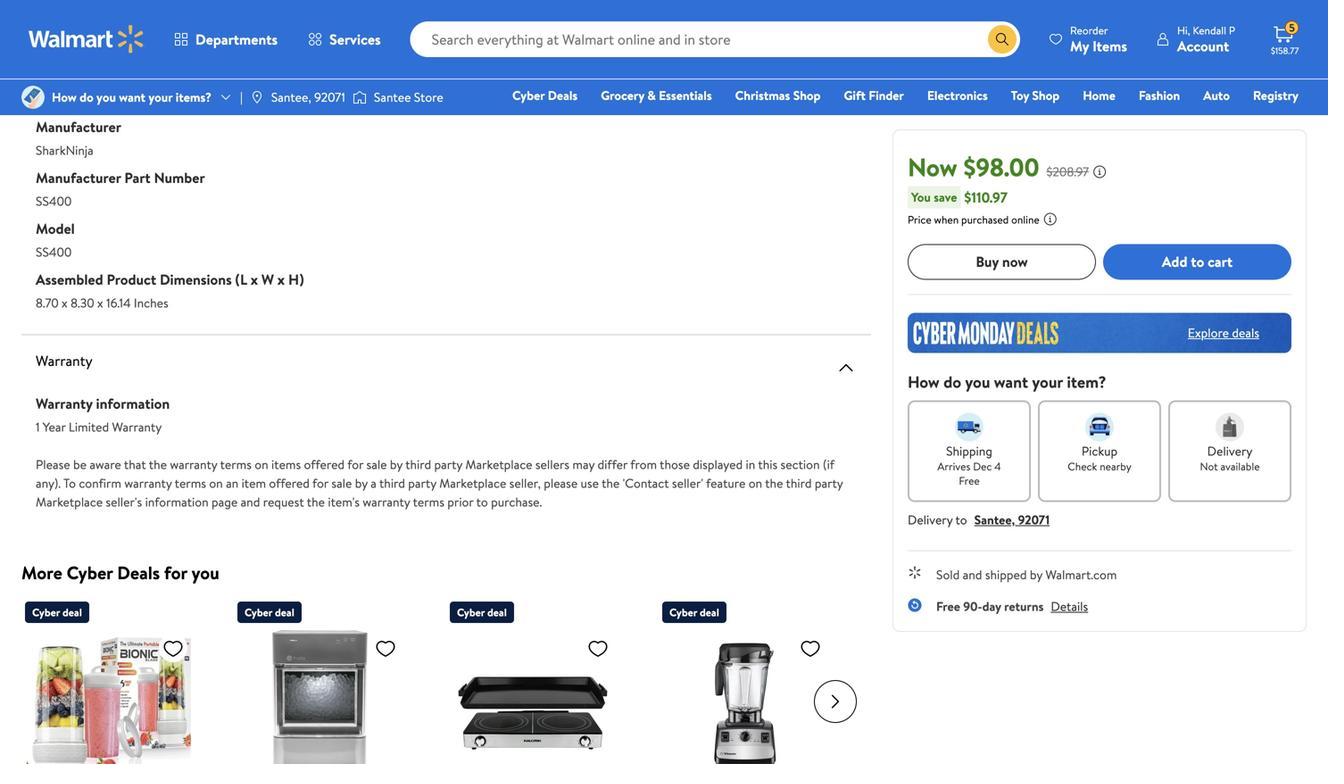 Task type: locate. For each thing, give the bounding box(es) containing it.
information up 1 year limited warranty
[[96, 394, 170, 413]]

want down the bowl
[[119, 88, 146, 106]]

0 horizontal spatial do
[[80, 88, 93, 106]]

0 vertical spatial 92071
[[314, 88, 345, 106]]

limited
[[69, 418, 109, 436]]

terms up an
[[220, 456, 252, 473]]

1
[[36, 418, 40, 436]]

0 horizontal spatial delivery
[[908, 511, 953, 528]]

1 horizontal spatial your
[[1032, 371, 1063, 393]]

1 horizontal spatial you
[[192, 560, 219, 585]]

2 horizontal spatial to
[[1191, 252, 1204, 271]]

that
[[124, 456, 146, 473]]

warranty down a
[[363, 493, 410, 511]]

2 vertical spatial warranty
[[112, 418, 162, 436]]

marketplace up seller,
[[465, 456, 532, 473]]

shop right toy
[[1032, 87, 1060, 104]]

1 horizontal spatial santee,
[[974, 511, 1015, 528]]

now
[[908, 150, 958, 184]]

you up intent image for shipping on the right bottom of the page
[[965, 371, 990, 393]]

0 vertical spatial product
[[107, 66, 156, 86]]

on down 'in'
[[749, 474, 762, 492]]

crushing
[[551, 40, 599, 57]]

on left an
[[209, 474, 223, 492]]

sale up a
[[366, 456, 387, 473]]

0 horizontal spatial shop
[[793, 87, 821, 104]]

0 vertical spatial delivery
[[1207, 442, 1253, 459]]

storage
[[208, 40, 250, 57]]

2 vertical spatial warranty
[[363, 493, 410, 511]]

free down shipping
[[959, 473, 980, 488]]

1 ss400 from the top
[[36, 192, 72, 210]]

lid;24
[[253, 40, 286, 57]]

92071 down cup;slicing
[[314, 88, 345, 106]]

you down page
[[192, 560, 219, 585]]

1 horizontal spatial oz
[[289, 40, 302, 57]]

1 vertical spatial free
[[936, 597, 960, 615]]

deals down crushing
[[548, 87, 578, 104]]

2 product group from the left
[[237, 595, 411, 764]]

0 vertical spatial how
[[52, 88, 77, 106]]

0 horizontal spatial by
[[355, 474, 368, 492]]

1 vertical spatial and
[[241, 493, 260, 511]]

shop right christmas on the right
[[793, 87, 821, 104]]

1 vertical spatial terms
[[175, 474, 206, 492]]

add to favorites list, restored premium vitamix 5300 blender (refurbished) image
[[800, 637, 821, 660]]

an
[[226, 474, 239, 492]]

those
[[660, 456, 690, 473]]

1 horizontal spatial how
[[908, 371, 940, 393]]

fashion link
[[1131, 86, 1188, 105]]

0 vertical spatial want
[[119, 88, 146, 106]]

pickup
[[1082, 442, 1118, 459]]

assembled up the 8.30 at the left top
[[36, 270, 103, 289]]

1 vertical spatial product
[[107, 270, 156, 289]]

1 manufacturer from the top
[[36, 117, 121, 137]]

1 horizontal spatial shop
[[1032, 87, 1060, 104]]

store
[[414, 88, 443, 106]]

and down item at the left bottom of page
[[241, 493, 260, 511]]

2 deal from the left
[[275, 605, 294, 620]]

hi,
[[1177, 23, 1190, 38]]

delivery up sold
[[908, 511, 953, 528]]

want left item?
[[994, 371, 1028, 393]]

1 horizontal spatial do
[[944, 371, 961, 393]]

accessories
[[36, 15, 108, 35]]

cyber deal for kalorik® pro double griddle and cooktop, stainless steel image
[[457, 605, 507, 620]]

intent image for delivery image
[[1216, 413, 1244, 441]]

0 vertical spatial manufacturer
[[36, 117, 121, 137]]

2 vertical spatial terms
[[413, 493, 444, 511]]

warranty up warranty information
[[36, 351, 93, 370]]

2 horizontal spatial on
[[749, 474, 762, 492]]

marketplace down to
[[36, 493, 103, 511]]

confirm
[[79, 474, 121, 492]]

3 cyber deal from the left
[[457, 605, 507, 620]]

to left santee, 92071 button
[[956, 511, 967, 528]]

x right "8.70"
[[62, 294, 68, 312]]

learn more about strikethrough prices image
[[1093, 164, 1107, 179]]

0 vertical spatial offered
[[304, 456, 345, 473]]

this
[[758, 456, 778, 473]]

santee
[[374, 88, 411, 106]]

you save $110.97
[[911, 187, 1008, 207]]

 image right |
[[250, 90, 264, 104]]

0 horizontal spatial terms
[[175, 474, 206, 492]]

0 vertical spatial your
[[149, 88, 173, 106]]

santee, 92071
[[271, 88, 345, 106]]

offered down items
[[269, 474, 310, 492]]

1 horizontal spatial deals
[[548, 87, 578, 104]]

walmart+ link
[[1238, 111, 1307, 130]]

warranty for warranty
[[36, 351, 93, 370]]

sisc;dough
[[426, 40, 486, 57]]

offered
[[304, 456, 345, 473], [269, 474, 310, 492]]

legal information image
[[1043, 212, 1058, 226]]

fashion
[[1139, 87, 1180, 104]]

warranty up year
[[36, 394, 93, 413]]

to for add
[[1191, 252, 1204, 271]]

your for item?
[[1032, 371, 1063, 393]]

sold
[[936, 566, 960, 583]]

92071 up 'sold and shipped by walmart.com'
[[1018, 511, 1050, 528]]

registry
[[1253, 87, 1299, 104]]

0 vertical spatial marketplace
[[465, 456, 532, 473]]

ss400 down model
[[36, 243, 72, 261]]

1 vertical spatial santee,
[[974, 511, 1015, 528]]

manufacturer down sharkninja
[[36, 168, 121, 187]]

p
[[1229, 23, 1235, 38]]

santee, right |
[[271, 88, 311, 106]]

1 horizontal spatial want
[[994, 371, 1028, 393]]

want for item?
[[994, 371, 1028, 393]]

2 horizontal spatial for
[[347, 456, 363, 473]]

0 horizontal spatial deals
[[117, 560, 160, 585]]

bionic blade blender portable blender powerful cordless blender with travel bottle new 6 pieces image
[[25, 630, 191, 764]]

1 cyber deal from the left
[[32, 605, 82, 620]]

1 vertical spatial do
[[944, 371, 961, 393]]

2 ss400 from the top
[[36, 243, 72, 261]]

1 horizontal spatial and
[[241, 493, 260, 511]]

to for delivery
[[956, 511, 967, 528]]

1 vertical spatial your
[[1032, 371, 1063, 393]]

0 horizontal spatial  image
[[250, 90, 264, 104]]

manufacturer up sharkninja
[[36, 117, 121, 137]]

kendall
[[1193, 23, 1227, 38]]

be
[[73, 456, 87, 473]]

warranty up page
[[170, 456, 217, 473]]

to
[[63, 474, 76, 492]]

0 vertical spatial ss400
[[36, 192, 72, 210]]

1 deal from the left
[[63, 605, 82, 620]]

information
[[96, 394, 170, 413], [145, 493, 209, 511]]

dimensions
[[160, 270, 232, 289]]

to inside the please be aware that the warranty terms on items offered for sale by third party marketplace sellers may differ from those displayed in this section (if any). to confirm warranty terms on an item offered for sale by a third party marketplace seller, please use the 'contact seller' feature on the third party marketplace seller's information page and request the item's warranty terms prior to purchase.
[[476, 493, 488, 511]]

product up how do you want your items?
[[107, 66, 156, 86]]

 image
[[353, 88, 367, 106], [250, 90, 264, 104]]

assembled up lb at top
[[36, 66, 103, 86]]

(l
[[235, 270, 247, 289]]

deal for ge profile opal 2.0 | countertop nugget ice maker | ice machine with wifi connectivity | smart home kitchen essentials | stainless steel image
[[275, 605, 294, 620]]

Search search field
[[410, 21, 1020, 57]]

terms left an
[[175, 474, 206, 492]]

santee, down 4
[[974, 511, 1015, 528]]

1 horizontal spatial third
[[405, 456, 431, 473]]

christmas shop link
[[727, 86, 829, 105]]

2 horizontal spatial and
[[963, 566, 982, 583]]

your left item?
[[1032, 371, 1063, 393]]

on up item at the left bottom of page
[[255, 456, 268, 473]]

0 horizontal spatial on
[[209, 474, 223, 492]]

0 horizontal spatial 92071
[[314, 88, 345, 106]]

92071
[[314, 88, 345, 106], [1018, 511, 1050, 528]]

0 vertical spatial deals
[[548, 87, 578, 104]]

'contact
[[623, 474, 669, 492]]

deals
[[548, 87, 578, 104], [117, 560, 160, 585]]

1 horizontal spatial on
[[255, 456, 268, 473]]

santee store
[[374, 88, 443, 106]]

Walmart Site-Wide search field
[[410, 21, 1020, 57]]

1 horizontal spatial  image
[[353, 88, 367, 106]]

1 vertical spatial you
[[965, 371, 990, 393]]

2 oz from the left
[[289, 40, 302, 57]]

0 horizontal spatial santee,
[[271, 88, 311, 106]]

0 horizontal spatial to
[[476, 493, 488, 511]]

4 cyber deal from the left
[[669, 605, 719, 620]]

oz right lid;24
[[289, 40, 302, 57]]

cyber deals
[[512, 87, 578, 104]]

0 vertical spatial free
[[959, 473, 980, 488]]

cyber deal for the "bionic blade blender portable blender powerful cordless blender with travel bottle new 6 pieces" image
[[32, 605, 82, 620]]

cyber deal for ge profile opal 2.0 | countertop nugget ice maker | ice machine with wifi connectivity | smart home kitchen essentials | stainless steel image
[[245, 605, 294, 620]]

1 vertical spatial assembled
[[36, 270, 103, 289]]

to inside button
[[1191, 252, 1204, 271]]

party right a
[[408, 474, 436, 492]]

to right prior on the bottom of page
[[476, 493, 488, 511]]

shop for christmas shop
[[793, 87, 821, 104]]

1 vertical spatial warranty
[[36, 394, 93, 413]]

do right lb at top
[[80, 88, 93, 106]]

do
[[80, 88, 93, 106], [944, 371, 961, 393]]

1 horizontal spatial 92071
[[1018, 511, 1050, 528]]

page
[[212, 493, 238, 511]]

services button
[[293, 18, 396, 61]]

price
[[908, 212, 932, 227]]

0 vertical spatial warranty
[[36, 351, 93, 370]]

and right sold
[[963, 566, 982, 583]]

1 oz from the left
[[50, 40, 62, 57]]

2 vertical spatial by
[[1030, 566, 1043, 583]]

information left page
[[145, 493, 209, 511]]

any).
[[36, 474, 61, 492]]

2 shop from the left
[[1032, 87, 1060, 104]]

marketplace up prior on the bottom of page
[[439, 474, 506, 492]]

you
[[911, 188, 931, 206]]

delivery down intent image for delivery
[[1207, 442, 1253, 459]]

3 deal from the left
[[487, 605, 507, 620]]

delivery for not
[[1207, 442, 1253, 459]]

1 vertical spatial information
[[145, 493, 209, 511]]

you right lb at top
[[96, 88, 116, 106]]

to left "cart"
[[1191, 252, 1204, 271]]

how up sharkninja
[[52, 88, 77, 106]]

2 horizontal spatial you
[[965, 371, 990, 393]]

a
[[371, 474, 377, 492]]

deals inside cyber deals link
[[548, 87, 578, 104]]

0 horizontal spatial your
[[149, 88, 173, 106]]

and inside accessories included 18 oz smoothie bowl maker and storage lid;24 oz cup;slicing shredding sisc;dough blade;total crushing blade;blade assembly assembled product weight 11.91 lb manufacturer sharkninja manufacturer part number ss400 model ss400 assembled product dimensions (l x w x h) 8.70 x 8.30 x 16.14 inches
[[186, 40, 205, 57]]

warranty for warranty information
[[36, 394, 93, 413]]

0 vertical spatial assembled
[[36, 66, 103, 86]]

1 vertical spatial ss400
[[36, 243, 72, 261]]

16.14
[[106, 294, 131, 312]]

cyber for ge profile opal 2.0 | countertop nugget ice maker | ice machine with wifi connectivity | smart home kitchen essentials | stainless steel image
[[245, 605, 272, 620]]

warranty up the that
[[112, 418, 162, 436]]

delivery
[[1207, 442, 1253, 459], [908, 511, 953, 528]]

arrives
[[938, 459, 971, 474]]

gift
[[844, 87, 866, 104]]

item
[[242, 474, 266, 492]]

1 shop from the left
[[793, 87, 821, 104]]

delivery for to
[[908, 511, 953, 528]]

offered right items
[[304, 456, 345, 473]]

0 vertical spatial warranty
[[170, 456, 217, 473]]

2 cyber deal from the left
[[245, 605, 294, 620]]

home
[[1083, 87, 1116, 104]]

4 deal from the left
[[700, 605, 719, 620]]

1 vertical spatial warranty
[[124, 474, 172, 492]]

ss400 up model
[[36, 192, 72, 210]]

0 horizontal spatial how
[[52, 88, 77, 106]]

oz right 18 at the left of the page
[[50, 40, 62, 57]]

how do you want your item?
[[908, 371, 1107, 393]]

0 horizontal spatial and
[[186, 40, 205, 57]]

christmas shop
[[735, 87, 821, 104]]

gift finder link
[[836, 86, 912, 105]]

x right (l
[[251, 270, 258, 289]]

0 horizontal spatial sale
[[332, 474, 352, 492]]

0 vertical spatial do
[[80, 88, 93, 106]]

free left 90-
[[936, 597, 960, 615]]

item?
[[1067, 371, 1107, 393]]

warranty down the that
[[124, 474, 172, 492]]

1 vertical spatial how
[[908, 371, 940, 393]]

0 vertical spatial by
[[390, 456, 403, 473]]

more cyber deals for you
[[21, 560, 219, 585]]

cyber monday deals image
[[908, 313, 1292, 353]]

0 vertical spatial and
[[186, 40, 205, 57]]

2 vertical spatial and
[[963, 566, 982, 583]]

shipped
[[985, 566, 1027, 583]]

how right warranty icon
[[908, 371, 940, 393]]

and right maker
[[186, 40, 205, 57]]

deal for kalorik® pro double griddle and cooktop, stainless steel image
[[487, 605, 507, 620]]

sale up item's
[[332, 474, 352, 492]]

 image left santee
[[353, 88, 367, 106]]

please
[[36, 456, 70, 473]]

0 horizontal spatial oz
[[50, 40, 62, 57]]

free 90-day returns details
[[936, 597, 1088, 615]]

how for how do you want your items?
[[52, 88, 77, 106]]

0 vertical spatial terms
[[220, 456, 252, 473]]

product group
[[25, 595, 198, 764], [237, 595, 411, 764], [450, 595, 623, 764], [662, 595, 836, 764]]

dec
[[973, 459, 992, 474]]

0 vertical spatial santee,
[[271, 88, 311, 106]]

0 horizontal spatial you
[[96, 88, 116, 106]]

kalorik® pro double griddle and cooktop, stainless steel image
[[450, 630, 616, 764]]

2 horizontal spatial terms
[[413, 493, 444, 511]]

3 product group from the left
[[450, 595, 623, 764]]

0 horizontal spatial want
[[119, 88, 146, 106]]

do for how do you want your items?
[[80, 88, 93, 106]]

1 vertical spatial manufacturer
[[36, 168, 121, 187]]

how for how do you want your item?
[[908, 371, 940, 393]]

1 horizontal spatial for
[[312, 474, 329, 492]]

sold and shipped by walmart.com
[[936, 566, 1117, 583]]

the
[[149, 456, 167, 473], [602, 474, 620, 492], [765, 474, 783, 492], [307, 493, 325, 511]]

2 horizontal spatial third
[[786, 474, 812, 492]]

18
[[36, 40, 47, 57]]

how
[[52, 88, 77, 106], [908, 371, 940, 393]]

warranty
[[36, 351, 93, 370], [36, 394, 93, 413], [112, 418, 162, 436]]

do up intent image for shipping on the right bottom of the page
[[944, 371, 961, 393]]

details button
[[1051, 597, 1088, 615]]

home link
[[1075, 86, 1124, 105]]

1 assembled from the top
[[36, 66, 103, 86]]

walmart image
[[29, 25, 145, 54]]

your down weight
[[149, 88, 173, 106]]

2 manufacturer from the top
[[36, 168, 121, 187]]

product up 16.14
[[107, 270, 156, 289]]

deals down seller's
[[117, 560, 160, 585]]

delivery inside delivery not available
[[1207, 442, 1253, 459]]

$208.97
[[1047, 163, 1089, 180]]

nearby
[[1100, 459, 1132, 474]]

h)
[[288, 270, 304, 289]]

1 vertical spatial delivery
[[908, 511, 953, 528]]

available
[[1221, 459, 1260, 474]]

terms left prior on the bottom of page
[[413, 493, 444, 511]]

 image
[[21, 86, 45, 109]]

2 vertical spatial you
[[192, 560, 219, 585]]

seller'
[[672, 474, 703, 492]]

oz
[[50, 40, 62, 57], [289, 40, 302, 57]]

1 horizontal spatial to
[[956, 511, 967, 528]]

assembled
[[36, 66, 103, 86], [36, 270, 103, 289]]

0 vertical spatial sale
[[366, 456, 387, 473]]

to
[[1191, 252, 1204, 271], [476, 493, 488, 511], [956, 511, 967, 528]]

0 horizontal spatial for
[[164, 560, 187, 585]]

1 vertical spatial want
[[994, 371, 1028, 393]]

for
[[347, 456, 363, 473], [312, 474, 329, 492], [164, 560, 187, 585]]



Task type: describe. For each thing, give the bounding box(es) containing it.
year
[[43, 418, 66, 436]]

use
[[581, 474, 599, 492]]

cyber for kalorik® pro double griddle and cooktop, stainless steel image
[[457, 605, 485, 620]]

gift finder
[[844, 87, 904, 104]]

aware
[[90, 456, 121, 473]]

information inside the please be aware that the warranty terms on items offered for sale by third party marketplace sellers may differ from those displayed in this section (if any). to confirm warranty terms on an item offered for sale by a third party marketplace seller, please use the 'contact seller' feature on the third party marketplace seller's information page and request the item's warranty terms prior to purchase.
[[145, 493, 209, 511]]

intent image for shipping image
[[955, 413, 984, 441]]

please be aware that the warranty terms on items offered for sale by third party marketplace sellers may differ from those displayed in this section (if any). to confirm warranty terms on an item offered for sale by a third party marketplace seller, please use the 'contact seller' feature on the third party marketplace seller's information page and request the item's warranty terms prior to purchase.
[[36, 456, 843, 511]]

hi, kendall p account
[[1177, 23, 1235, 56]]

accessories included 18 oz smoothie bowl maker and storage lid;24 oz cup;slicing shredding sisc;dough blade;total crushing blade;blade assembly assembled product weight 11.91 lb manufacturer sharkninja manufacturer part number ss400 model ss400 assembled product dimensions (l x w x h) 8.70 x 8.30 x 16.14 inches
[[36, 15, 720, 312]]

your for items?
[[149, 88, 173, 106]]

debit
[[1192, 112, 1222, 129]]

items
[[1093, 36, 1127, 56]]

now
[[1002, 252, 1028, 271]]

1 vertical spatial by
[[355, 474, 368, 492]]

(if
[[823, 456, 835, 473]]

x right the 8.30 at the left top
[[97, 294, 103, 312]]

warranty image
[[836, 357, 857, 378]]

x right w
[[278, 270, 285, 289]]

explore
[[1188, 324, 1229, 341]]

cyber for the "bionic blade blender portable blender powerful cordless blender with travel bottle new 6 pieces" image
[[32, 605, 60, 620]]

auto link
[[1196, 86, 1238, 105]]

deals
[[1232, 324, 1260, 341]]

free inside shipping arrives dec 4 free
[[959, 473, 980, 488]]

90-
[[963, 597, 982, 615]]

you for how do you want your items?
[[96, 88, 116, 106]]

seller,
[[509, 474, 541, 492]]

may
[[573, 456, 595, 473]]

0 vertical spatial for
[[347, 456, 363, 473]]

the down this
[[765, 474, 783, 492]]

my
[[1070, 36, 1089, 56]]

seller's
[[106, 493, 142, 511]]

part
[[124, 168, 151, 187]]

and inside the please be aware that the warranty terms on items offered for sale by third party marketplace sellers may differ from those displayed in this section (if any). to confirm warranty terms on an item offered for sale by a third party marketplace seller, please use the 'contact seller' feature on the third party marketplace seller's information page and request the item's warranty terms prior to purchase.
[[241, 493, 260, 511]]

check
[[1068, 459, 1097, 474]]

reorder my items
[[1070, 23, 1127, 56]]

deal for restored premium vitamix 5300 blender (refurbished) image
[[700, 605, 719, 620]]

registry one debit
[[1162, 87, 1299, 129]]

you for how do you want your item?
[[965, 371, 990, 393]]

price when purchased online
[[908, 212, 1040, 227]]

buy
[[976, 252, 999, 271]]

1 product group from the left
[[25, 595, 198, 764]]

assembly
[[669, 40, 720, 57]]

cup;slicing
[[305, 40, 365, 57]]

|
[[240, 88, 243, 106]]

4 product group from the left
[[662, 595, 836, 764]]

 image for santee store
[[353, 88, 367, 106]]

differ
[[598, 456, 628, 473]]

weight
[[160, 66, 204, 86]]

shop for toy shop
[[1032, 87, 1060, 104]]

1 product from the top
[[107, 66, 156, 86]]

ge profile opal 2.0 | countertop nugget ice maker | ice machine with wifi connectivity | smart home kitchen essentials | stainless steel image
[[237, 630, 403, 764]]

2 horizontal spatial by
[[1030, 566, 1043, 583]]

add to favorites list, bionic blade blender portable blender powerful cordless blender with travel bottle new 6 pieces image
[[162, 637, 184, 660]]

the down the differ
[[602, 474, 620, 492]]

1 vertical spatial for
[[312, 474, 329, 492]]

1 vertical spatial sale
[[332, 474, 352, 492]]

blade;blade
[[602, 40, 666, 57]]

delivery not available
[[1200, 442, 1260, 474]]

how do you want your items?
[[52, 88, 212, 106]]

warranty information
[[36, 394, 170, 413]]

departments
[[195, 29, 278, 49]]

walmart.com
[[1046, 566, 1117, 583]]

intent image for pickup image
[[1085, 413, 1114, 441]]

party up prior on the bottom of page
[[434, 456, 462, 473]]

$158.77
[[1271, 45, 1299, 57]]

item's
[[328, 493, 360, 511]]

explore deals
[[1188, 324, 1260, 341]]

w
[[261, 270, 274, 289]]

8.30
[[71, 294, 94, 312]]

grocery
[[601, 87, 644, 104]]

add to favorites list, kalorik® pro double griddle and cooktop, stainless steel image
[[587, 637, 609, 660]]

displayed
[[693, 456, 743, 473]]

party down (if
[[815, 474, 843, 492]]

5
[[1289, 20, 1295, 35]]

the left item's
[[307, 493, 325, 511]]

do for how do you want your item?
[[944, 371, 961, 393]]

sellers
[[535, 456, 570, 473]]

search icon image
[[995, 32, 1010, 46]]

christmas
[[735, 87, 790, 104]]

1 year limited warranty
[[36, 418, 162, 436]]

want for items?
[[119, 88, 146, 106]]

2 vertical spatial marketplace
[[36, 493, 103, 511]]

cyber for restored premium vitamix 5300 blender (refurbished) image
[[669, 605, 697, 620]]

1 vertical spatial marketplace
[[439, 474, 506, 492]]

electronics link
[[919, 86, 996, 105]]

one
[[1162, 112, 1189, 129]]

auto
[[1204, 87, 1230, 104]]

sharkninja
[[36, 141, 94, 159]]

cyber deal for restored premium vitamix 5300 blender (refurbished) image
[[669, 605, 719, 620]]

more
[[21, 560, 62, 585]]

deal for the "bionic blade blender portable blender powerful cordless blender with travel bottle new 6 pieces" image
[[63, 605, 82, 620]]

lb
[[60, 91, 70, 108]]

1 vertical spatial 92071
[[1018, 511, 1050, 528]]

cart
[[1208, 252, 1233, 271]]

shipping
[[946, 442, 993, 459]]

1 horizontal spatial by
[[390, 456, 403, 473]]

toy shop link
[[1003, 86, 1068, 105]]

restored premium vitamix 5300 blender (refurbished) image
[[662, 630, 828, 764]]

day
[[982, 597, 1001, 615]]

bowl
[[120, 40, 146, 57]]

please
[[544, 474, 578, 492]]

details
[[1051, 597, 1088, 615]]

electronics
[[927, 87, 988, 104]]

account
[[1177, 36, 1229, 56]]

1 vertical spatial deals
[[117, 560, 160, 585]]

add to favorites list, ge profile opal 2.0 | countertop nugget ice maker | ice machine with wifi connectivity | smart home kitchen essentials | stainless steel image
[[375, 637, 396, 660]]

$98.00
[[964, 150, 1039, 184]]

online
[[1011, 212, 1040, 227]]

model
[[36, 219, 75, 238]]

1 horizontal spatial sale
[[366, 456, 387, 473]]

inches
[[134, 294, 168, 312]]

cyber deals link
[[504, 86, 586, 105]]

 image for santee, 92071
[[250, 90, 264, 104]]

1 vertical spatial offered
[[269, 474, 310, 492]]

8.70
[[36, 294, 59, 312]]

now $98.00
[[908, 150, 1039, 184]]

reorder
[[1070, 23, 1108, 38]]

2 product from the top
[[107, 270, 156, 289]]

0 vertical spatial information
[[96, 394, 170, 413]]

1 horizontal spatial terms
[[220, 456, 252, 473]]

finder
[[869, 87, 904, 104]]

the right the that
[[149, 456, 167, 473]]

2 assembled from the top
[[36, 270, 103, 289]]

included
[[112, 15, 165, 35]]

next slide for more cyber deals for you list image
[[814, 680, 857, 723]]

0 horizontal spatial third
[[379, 474, 405, 492]]

items?
[[176, 88, 212, 106]]



Task type: vqa. For each thing, say whether or not it's contained in the screenshot.
More
yes



